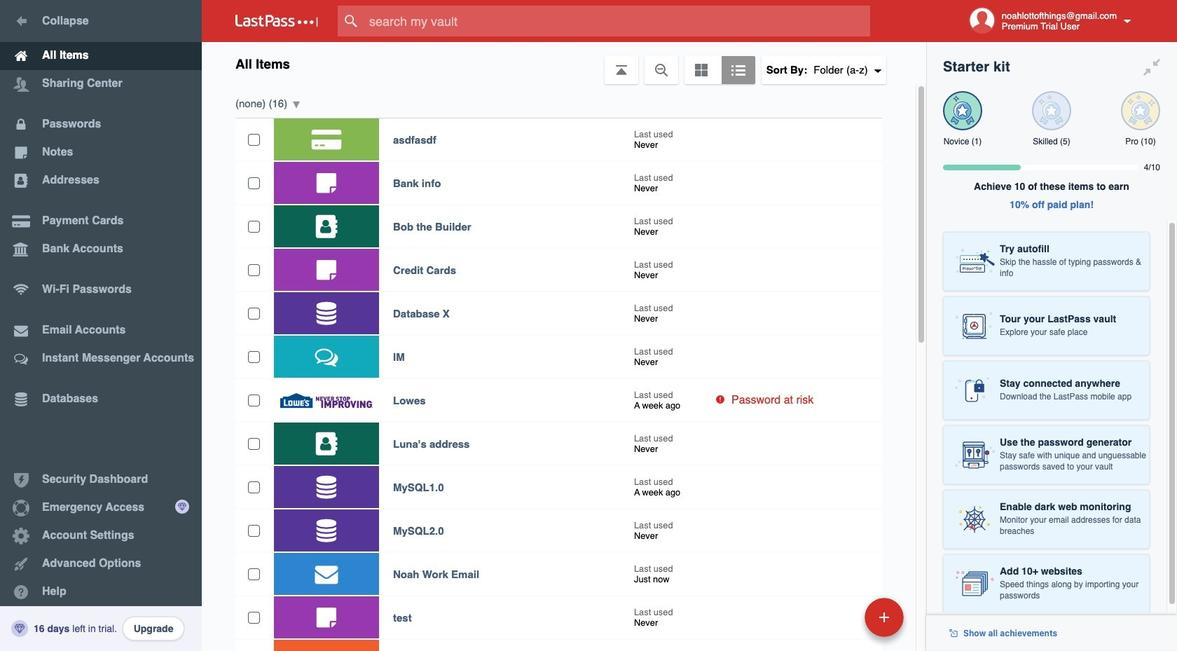 Task type: locate. For each thing, give the bounding box(es) containing it.
search my vault text field
[[338, 6, 898, 36]]

lastpass image
[[236, 15, 318, 27]]

new item navigation
[[769, 594, 913, 651]]



Task type: describe. For each thing, give the bounding box(es) containing it.
new item element
[[769, 597, 909, 637]]

main navigation navigation
[[0, 0, 202, 651]]

vault options navigation
[[202, 42, 927, 84]]

Search search field
[[338, 6, 898, 36]]



